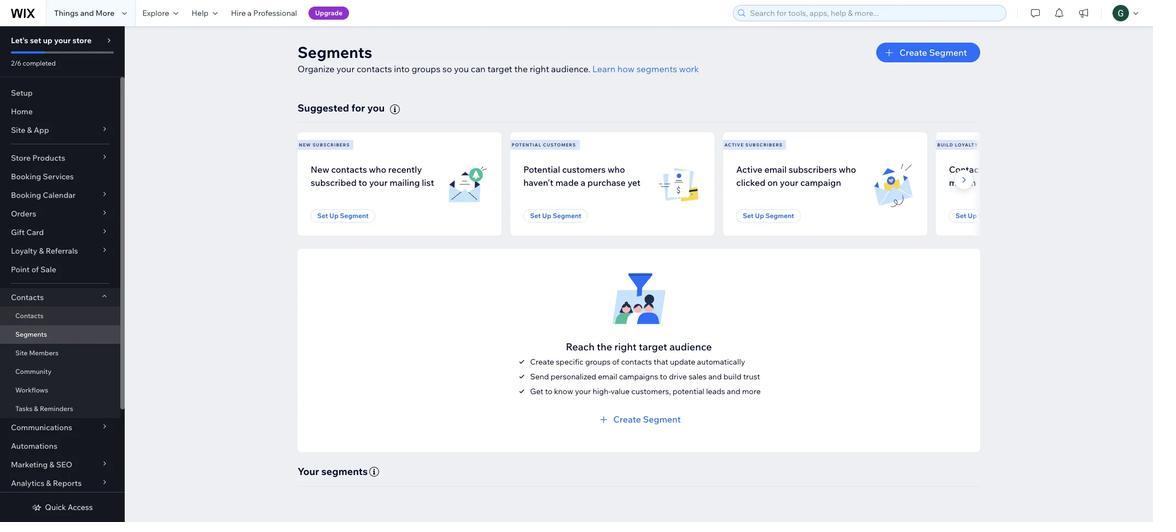 Task type: vqa. For each thing, say whether or not it's contained in the screenshot.
just
no



Task type: describe. For each thing, give the bounding box(es) containing it.
set up segment for clicked
[[743, 212, 794, 220]]

purchase
[[588, 177, 626, 188]]

app
[[34, 125, 49, 135]]

& for loyalty
[[39, 246, 44, 256]]

gift
[[11, 228, 25, 237]]

upgrade
[[315, 9, 343, 17]]

gift card button
[[0, 223, 120, 242]]

calendar
[[43, 190, 76, 200]]

analytics & reports
[[11, 479, 82, 489]]

help button
[[185, 0, 224, 26]]

hire
[[231, 8, 246, 18]]

segments for segments organize your contacts into groups so you can target the right audience. learn how segments work
[[298, 43, 372, 62]]

segments link
[[0, 326, 120, 344]]

made
[[556, 177, 579, 188]]

quick
[[45, 503, 66, 513]]

quick access button
[[32, 503, 93, 513]]

you inside segments organize your contacts into groups so you can target the right audience. learn how segments work
[[454, 63, 469, 74]]

2/6
[[11, 59, 21, 67]]

your inside active email subscribers who clicked on your campaign
[[780, 177, 799, 188]]

new subscribers
[[299, 142, 350, 148]]

community link
[[0, 363, 120, 381]]

sale
[[40, 265, 56, 275]]

this
[[1052, 164, 1067, 175]]

segment for set up segment button for clicked
[[766, 212, 794, 220]]

booking for booking calendar
[[11, 190, 41, 200]]

customers for potential customers
[[543, 142, 576, 148]]

update
[[670, 357, 696, 367]]

booking services link
[[0, 167, 120, 186]]

set up segment for subscribed
[[317, 212, 369, 220]]

1 vertical spatial to
[[660, 372, 667, 382]]

for
[[351, 102, 365, 114]]

things
[[54, 8, 79, 18]]

your inside segments organize your contacts into groups so you can target the right audience. learn how segments work
[[337, 63, 355, 74]]

setup link
[[0, 84, 120, 102]]

contacts for contacts popup button
[[11, 293, 44, 303]]

contacts inside segments organize your contacts into groups so you can target the right audience. learn how segments work
[[357, 63, 392, 74]]

0 horizontal spatial segments
[[321, 466, 368, 478]]

a inside potential customers who haven't made a purchase yet
[[581, 177, 586, 188]]

groups inside reach the right target audience create specific groups of contacts that update automatically send personalized email campaigns to drive sales and build trust get to know your high-value customers, potential leads and more
[[585, 357, 611, 367]]

site & app button
[[0, 121, 120, 140]]

point
[[11, 265, 30, 275]]

trust
[[743, 372, 760, 382]]

2/6 completed
[[11, 59, 56, 67]]

build
[[938, 142, 954, 148]]

know
[[554, 387, 573, 397]]

services
[[43, 172, 74, 182]]

reach the right target audience create specific groups of contacts that update automatically send personalized email campaigns to drive sales and build trust get to know your high-value customers, potential leads and more
[[530, 341, 761, 397]]

store
[[11, 153, 31, 163]]

marketing & seo button
[[0, 456, 120, 474]]

birthday
[[1015, 164, 1050, 175]]

1 vertical spatial you
[[367, 102, 385, 114]]

workflows
[[15, 386, 48, 394]]

list
[[422, 177, 434, 188]]

work
[[679, 63, 699, 74]]

send
[[530, 372, 549, 382]]

recently
[[388, 164, 422, 175]]

active subscribers
[[725, 142, 783, 148]]

subscribers for email
[[746, 142, 783, 148]]

site & app
[[11, 125, 49, 135]]

loyalty & referrals
[[11, 246, 78, 256]]

right inside segments organize your contacts into groups so you can target the right audience. learn how segments work
[[530, 63, 549, 74]]

set up segment button for subscribed
[[311, 210, 375, 223]]

create inside reach the right target audience create specific groups of contacts that update automatically send personalized email campaigns to drive sales and build trust get to know your high-value customers, potential leads and more
[[530, 357, 554, 367]]

site for site members
[[15, 349, 28, 357]]

& for site
[[27, 125, 32, 135]]

potential customers who haven't made a purchase yet
[[524, 164, 641, 188]]

up
[[43, 36, 52, 45]]

products
[[32, 153, 65, 163]]

access
[[68, 503, 93, 513]]

reports
[[53, 479, 82, 489]]

clicked
[[736, 177, 766, 188]]

4 up from the left
[[968, 212, 977, 220]]

gift card
[[11, 228, 44, 237]]

store products button
[[0, 149, 120, 167]]

completed
[[23, 59, 56, 67]]

who for your
[[369, 164, 386, 175]]

of inside the "sidebar" element
[[31, 265, 39, 275]]

more
[[96, 8, 115, 18]]

haven't
[[524, 177, 554, 188]]

orders button
[[0, 205, 120, 223]]

professional
[[253, 8, 297, 18]]

on
[[768, 177, 778, 188]]

your
[[298, 466, 319, 478]]

analytics
[[11, 479, 44, 489]]

contacts link
[[0, 307, 120, 326]]

help
[[192, 8, 209, 18]]

4 set up segment button from the left
[[949, 210, 1014, 223]]

automations link
[[0, 437, 120, 456]]

store
[[72, 36, 92, 45]]

learn
[[593, 63, 616, 74]]

learn how segments work button
[[593, 62, 699, 76]]

campaign
[[801, 177, 841, 188]]

site members link
[[0, 344, 120, 363]]

upgrade button
[[309, 7, 349, 20]]

so
[[443, 63, 452, 74]]

set for active email subscribers who clicked on your campaign
[[743, 212, 754, 220]]

email inside reach the right target audience create specific groups of contacts that update automatically send personalized email campaigns to drive sales and build trust get to know your high-value customers, potential leads and more
[[598, 372, 617, 382]]

build loyalty
[[938, 142, 979, 148]]

point of sale
[[11, 265, 56, 275]]

active for active email subscribers who clicked on your campaign
[[736, 164, 763, 175]]

1 horizontal spatial and
[[709, 372, 722, 382]]

reach
[[566, 341, 595, 353]]

potential customers
[[512, 142, 576, 148]]

0 horizontal spatial create segment button
[[597, 413, 681, 426]]

set
[[30, 36, 41, 45]]



Task type: locate. For each thing, give the bounding box(es) containing it.
0 vertical spatial customers
[[543, 142, 576, 148]]

target right can
[[488, 63, 512, 74]]

contacts up subscribed
[[331, 164, 367, 175]]

1 vertical spatial target
[[639, 341, 667, 353]]

groups inside segments organize your contacts into groups so you can target the right audience. learn how segments work
[[412, 63, 441, 74]]

1 horizontal spatial segments
[[637, 63, 677, 74]]

referrals
[[46, 246, 78, 256]]

0 horizontal spatial create
[[530, 357, 554, 367]]

potential
[[673, 387, 705, 397]]

card
[[26, 228, 44, 237]]

and left more
[[80, 8, 94, 18]]

1 vertical spatial active
[[736, 164, 763, 175]]

0 vertical spatial booking
[[11, 172, 41, 182]]

create segment for the left create segment button
[[613, 414, 681, 425]]

campaigns
[[619, 372, 658, 382]]

your inside new contacts who recently subscribed to your mailing list
[[369, 177, 388, 188]]

1 horizontal spatial email
[[765, 164, 787, 175]]

that
[[654, 357, 668, 367]]

can
[[471, 63, 486, 74]]

1 vertical spatial create
[[530, 357, 554, 367]]

set for potential customers who haven't made a purchase yet
[[530, 212, 541, 220]]

the
[[514, 63, 528, 74], [597, 341, 612, 353]]

groups left so
[[412, 63, 441, 74]]

1 vertical spatial contacts
[[11, 293, 44, 303]]

set up segment button for made
[[524, 210, 588, 223]]

email up on
[[765, 164, 787, 175]]

1 set from the left
[[317, 212, 328, 220]]

segment for set up segment button for subscribed
[[340, 212, 369, 220]]

to right subscribed
[[359, 177, 367, 188]]

0 horizontal spatial you
[[367, 102, 385, 114]]

booking calendar
[[11, 190, 76, 200]]

2 horizontal spatial and
[[727, 387, 741, 397]]

booking up orders
[[11, 190, 41, 200]]

loyalty inside popup button
[[11, 246, 37, 256]]

up down subscribed
[[330, 212, 339, 220]]

0 vertical spatial create
[[900, 47, 927, 58]]

3 up from the left
[[755, 212, 764, 220]]

set up segment button down on
[[736, 210, 801, 223]]

site down the home
[[11, 125, 25, 135]]

1 horizontal spatial right
[[615, 341, 637, 353]]

1 horizontal spatial who
[[608, 164, 625, 175]]

2 up from the left
[[542, 212, 551, 220]]

set down subscribed
[[317, 212, 328, 220]]

and up leads
[[709, 372, 722, 382]]

who up "campaign"
[[839, 164, 856, 175]]

more
[[742, 387, 761, 397]]

1 who from the left
[[369, 164, 386, 175]]

0 horizontal spatial segments
[[15, 330, 47, 339]]

& left seo
[[49, 460, 54, 470]]

create for the rightmost create segment button
[[900, 47, 927, 58]]

seo
[[56, 460, 72, 470]]

the inside segments organize your contacts into groups so you can target the right audience. learn how segments work
[[514, 63, 528, 74]]

3 set up segment button from the left
[[736, 210, 801, 223]]

0 vertical spatial and
[[80, 8, 94, 18]]

subscribers inside active email subscribers who clicked on your campaign
[[789, 164, 837, 175]]

loyalty inside list
[[955, 142, 979, 148]]

contacts left into
[[357, 63, 392, 74]]

drive
[[669, 372, 687, 382]]

up down the haven't
[[542, 212, 551, 220]]

groups
[[412, 63, 441, 74], [585, 357, 611, 367]]

& for analytics
[[46, 479, 51, 489]]

set up segment button down subscribed
[[311, 210, 375, 223]]

workflows link
[[0, 381, 120, 400]]

set up segment down made
[[530, 212, 582, 220]]

set up segment
[[317, 212, 369, 220], [530, 212, 582, 220], [743, 212, 794, 220], [956, 212, 1007, 220]]

and
[[80, 8, 94, 18], [709, 372, 722, 382], [727, 387, 741, 397]]

booking down store
[[11, 172, 41, 182]]

booking services
[[11, 172, 74, 182]]

loyalty down gift card
[[11, 246, 37, 256]]

to left drive
[[660, 372, 667, 382]]

of left sale
[[31, 265, 39, 275]]

0 horizontal spatial target
[[488, 63, 512, 74]]

segments organize your contacts into groups so you can target the right audience. learn how segments work
[[298, 43, 699, 74]]

0 vertical spatial segments
[[298, 43, 372, 62]]

right left audience.
[[530, 63, 549, 74]]

your right on
[[780, 177, 799, 188]]

2 horizontal spatial a
[[1008, 164, 1013, 175]]

2 vertical spatial create
[[613, 414, 641, 425]]

2 vertical spatial contacts
[[15, 312, 43, 320]]

a inside contacts with a birthday this month
[[1008, 164, 1013, 175]]

0 vertical spatial a
[[248, 8, 252, 18]]

up down clicked
[[755, 212, 764, 220]]

quick access
[[45, 503, 93, 513]]

Search for tools, apps, help & more... field
[[747, 5, 1003, 21]]

the right reach
[[597, 341, 612, 353]]

store products
[[11, 153, 65, 163]]

0 vertical spatial to
[[359, 177, 367, 188]]

1 horizontal spatial target
[[639, 341, 667, 353]]

target inside segments organize your contacts into groups so you can target the right audience. learn how segments work
[[488, 63, 512, 74]]

& for marketing
[[49, 460, 54, 470]]

organize
[[298, 63, 335, 74]]

who for purchase
[[608, 164, 625, 175]]

potential for potential customers
[[512, 142, 542, 148]]

sidebar element
[[0, 26, 125, 523]]

1 vertical spatial potential
[[524, 164, 560, 175]]

new up subscribed
[[311, 164, 329, 175]]

to right get
[[545, 387, 553, 397]]

new inside new contacts who recently subscribed to your mailing list
[[311, 164, 329, 175]]

create segment button
[[877, 43, 980, 62], [597, 413, 681, 426]]

1 vertical spatial email
[[598, 372, 617, 382]]

0 vertical spatial create segment button
[[877, 43, 980, 62]]

1 vertical spatial booking
[[11, 190, 41, 200]]

1 horizontal spatial a
[[581, 177, 586, 188]]

set up segment down month
[[956, 212, 1007, 220]]

& for tasks
[[34, 405, 38, 413]]

subscribers up "campaign"
[[789, 164, 837, 175]]

active for active subscribers
[[725, 142, 744, 148]]

2 horizontal spatial create
[[900, 47, 927, 58]]

setup
[[11, 88, 33, 98]]

up down month
[[968, 212, 977, 220]]

1 set up segment button from the left
[[311, 210, 375, 223]]

who up 'purchase'
[[608, 164, 625, 175]]

segments for segments
[[15, 330, 47, 339]]

potential for potential customers who haven't made a purchase yet
[[524, 164, 560, 175]]

contacts button
[[0, 288, 120, 307]]

site for site & app
[[11, 125, 25, 135]]

audience
[[670, 341, 712, 353]]

create segment for the rightmost create segment button
[[900, 47, 967, 58]]

segments inside segments organize your contacts into groups so you can target the right audience. learn how segments work
[[637, 63, 677, 74]]

audience.
[[551, 63, 591, 74]]

your inside reach the right target audience create specific groups of contacts that update automatically send personalized email campaigns to drive sales and build trust get to know your high-value customers, potential leads and more
[[575, 387, 591, 397]]

groups down reach
[[585, 357, 611, 367]]

marketing & seo
[[11, 460, 72, 470]]

set down the haven't
[[530, 212, 541, 220]]

1 horizontal spatial create segment
[[900, 47, 967, 58]]

contacts inside contacts with a birthday this month
[[949, 164, 987, 175]]

1 horizontal spatial of
[[612, 357, 620, 367]]

0 horizontal spatial groups
[[412, 63, 441, 74]]

your inside the "sidebar" element
[[54, 36, 71, 45]]

contacts up month
[[949, 164, 987, 175]]

3 set from the left
[[743, 212, 754, 220]]

1 horizontal spatial loyalty
[[955, 142, 979, 148]]

0 vertical spatial loyalty
[[955, 142, 979, 148]]

& right tasks on the bottom of the page
[[34, 405, 38, 413]]

up for clicked
[[755, 212, 764, 220]]

subscribers up on
[[746, 142, 783, 148]]

subscribers for contacts
[[313, 142, 350, 148]]

get
[[530, 387, 543, 397]]

customers
[[543, 142, 576, 148], [562, 164, 606, 175]]

community
[[15, 368, 52, 376]]

communications
[[11, 423, 72, 433]]

0 vertical spatial potential
[[512, 142, 542, 148]]

booking inside booking calendar popup button
[[11, 190, 41, 200]]

3 set up segment from the left
[[743, 212, 794, 220]]

0 vertical spatial contacts
[[949, 164, 987, 175]]

who
[[369, 164, 386, 175], [608, 164, 625, 175], [839, 164, 856, 175]]

1 vertical spatial a
[[1008, 164, 1013, 175]]

4 set up segment from the left
[[956, 212, 1007, 220]]

your down personalized on the bottom of the page
[[575, 387, 591, 397]]

0 horizontal spatial a
[[248, 8, 252, 18]]

booking for booking services
[[11, 172, 41, 182]]

specific
[[556, 357, 584, 367]]

contacts inside popup button
[[11, 293, 44, 303]]

0 vertical spatial target
[[488, 63, 512, 74]]

3 who from the left
[[839, 164, 856, 175]]

1 horizontal spatial create segment button
[[877, 43, 980, 62]]

right inside reach the right target audience create specific groups of contacts that update automatically send personalized email campaigns to drive sales and build trust get to know your high-value customers, potential leads and more
[[615, 341, 637, 353]]

&
[[27, 125, 32, 135], [39, 246, 44, 256], [34, 405, 38, 413], [49, 460, 54, 470], [46, 479, 51, 489]]

let's
[[11, 36, 28, 45]]

who left recently
[[369, 164, 386, 175]]

1 horizontal spatial to
[[545, 387, 553, 397]]

set up segment for made
[[530, 212, 582, 220]]

segments up "organize"
[[298, 43, 372, 62]]

booking calendar button
[[0, 186, 120, 205]]

0 vertical spatial of
[[31, 265, 39, 275]]

set up segment button
[[311, 210, 375, 223], [524, 210, 588, 223], [736, 210, 801, 223], [949, 210, 1014, 223]]

up
[[330, 212, 339, 220], [542, 212, 551, 220], [755, 212, 764, 220], [968, 212, 977, 220]]

set for new contacts who recently subscribed to your mailing list
[[317, 212, 328, 220]]

booking inside booking services link
[[11, 172, 41, 182]]

and down build
[[727, 387, 741, 397]]

of inside reach the right target audience create specific groups of contacts that update automatically send personalized email campaigns to drive sales and build trust get to know your high-value customers, potential leads and more
[[612, 357, 620, 367]]

0 vertical spatial segments
[[637, 63, 677, 74]]

1 vertical spatial right
[[615, 341, 637, 353]]

contacts inside reach the right target audience create specific groups of contacts that update automatically send personalized email campaigns to drive sales and build trust get to know your high-value customers, potential leads and more
[[621, 357, 652, 367]]

members
[[29, 349, 59, 357]]

active inside active email subscribers who clicked on your campaign
[[736, 164, 763, 175]]

list containing new contacts who recently subscribed to your mailing list
[[295, 132, 1140, 236]]

1 horizontal spatial subscribers
[[746, 142, 783, 148]]

new for new subscribers
[[299, 142, 311, 148]]

set up segment button down made
[[524, 210, 588, 223]]

1 set up segment from the left
[[317, 212, 369, 220]]

contacts down contacts popup button
[[15, 312, 43, 320]]

1 vertical spatial groups
[[585, 357, 611, 367]]

segments right 'how' at the top right of page
[[637, 63, 677, 74]]

0 horizontal spatial loyalty
[[11, 246, 37, 256]]

orders
[[11, 209, 36, 219]]

a right made
[[581, 177, 586, 188]]

segment for set up segment button associated with made
[[553, 212, 582, 220]]

you right for at left
[[367, 102, 385, 114]]

0 horizontal spatial email
[[598, 372, 617, 382]]

a
[[248, 8, 252, 18], [1008, 164, 1013, 175], [581, 177, 586, 188]]

1 vertical spatial create segment
[[613, 414, 681, 425]]

0 horizontal spatial right
[[530, 63, 549, 74]]

yet
[[628, 177, 641, 188]]

set up segment down on
[[743, 212, 794, 220]]

segments inside the "sidebar" element
[[15, 330, 47, 339]]

email
[[765, 164, 787, 175], [598, 372, 617, 382]]

into
[[394, 63, 410, 74]]

0 vertical spatial email
[[765, 164, 787, 175]]

create for the left create segment button
[[613, 414, 641, 425]]

1 vertical spatial customers
[[562, 164, 606, 175]]

1 vertical spatial create segment button
[[597, 413, 681, 426]]

0 vertical spatial active
[[725, 142, 744, 148]]

& inside "dropdown button"
[[27, 125, 32, 135]]

loyalty right build
[[955, 142, 979, 148]]

tasks & reminders link
[[0, 400, 120, 419]]

segment for 4th set up segment button from left
[[979, 212, 1007, 220]]

0 horizontal spatial the
[[514, 63, 528, 74]]

site up community at bottom left
[[15, 349, 28, 357]]

1 up from the left
[[330, 212, 339, 220]]

1 horizontal spatial groups
[[585, 357, 611, 367]]

home link
[[0, 102, 120, 121]]

month
[[949, 177, 976, 188]]

automatically
[[697, 357, 745, 367]]

segments
[[298, 43, 372, 62], [15, 330, 47, 339]]

target up that
[[639, 341, 667, 353]]

1 vertical spatial site
[[15, 349, 28, 357]]

1 vertical spatial loyalty
[[11, 246, 37, 256]]

contacts down point of sale
[[11, 293, 44, 303]]

active email subscribers who clicked on your campaign
[[736, 164, 856, 188]]

0 horizontal spatial create segment
[[613, 414, 681, 425]]

suggested
[[298, 102, 349, 114]]

2 vertical spatial a
[[581, 177, 586, 188]]

segments right your
[[321, 466, 368, 478]]

1 horizontal spatial the
[[597, 341, 612, 353]]

set up segment button for clicked
[[736, 210, 801, 223]]

1 vertical spatial new
[[311, 164, 329, 175]]

email up high-
[[598, 372, 617, 382]]

communications button
[[0, 419, 120, 437]]

who inside active email subscribers who clicked on your campaign
[[839, 164, 856, 175]]

a right hire
[[248, 8, 252, 18]]

0 horizontal spatial and
[[80, 8, 94, 18]]

0 vertical spatial site
[[11, 125, 25, 135]]

build
[[724, 372, 742, 382]]

list
[[295, 132, 1140, 236]]

2 booking from the top
[[11, 190, 41, 200]]

2 set from the left
[[530, 212, 541, 220]]

1 vertical spatial of
[[612, 357, 620, 367]]

target inside reach the right target audience create specific groups of contacts that update automatically send personalized email campaigns to drive sales and build trust get to know your high-value customers, potential leads and more
[[639, 341, 667, 353]]

1 horizontal spatial create
[[613, 414, 641, 425]]

of up the campaigns
[[612, 357, 620, 367]]

1 vertical spatial the
[[597, 341, 612, 353]]

right up the campaigns
[[615, 341, 637, 353]]

1 booking from the top
[[11, 172, 41, 182]]

2 set up segment button from the left
[[524, 210, 588, 223]]

0 horizontal spatial of
[[31, 265, 39, 275]]

2 vertical spatial to
[[545, 387, 553, 397]]

reminders
[[40, 405, 73, 413]]

new
[[299, 142, 311, 148], [311, 164, 329, 175]]

0 vertical spatial create segment
[[900, 47, 967, 58]]

2 who from the left
[[608, 164, 625, 175]]

1 vertical spatial segments
[[321, 466, 368, 478]]

0 horizontal spatial to
[[359, 177, 367, 188]]

subscribers
[[313, 142, 350, 148], [746, 142, 783, 148], [789, 164, 837, 175]]

new for new contacts who recently subscribed to your mailing list
[[311, 164, 329, 175]]

your right "organize"
[[337, 63, 355, 74]]

set up segment button down month
[[949, 210, 1014, 223]]

1 vertical spatial contacts
[[331, 164, 367, 175]]

set
[[317, 212, 328, 220], [530, 212, 541, 220], [743, 212, 754, 220], [956, 212, 967, 220]]

new down suggested
[[299, 142, 311, 148]]

the inside reach the right target audience create specific groups of contacts that update automatically send personalized email campaigns to drive sales and build trust get to know your high-value customers, potential leads and more
[[597, 341, 612, 353]]

& down card
[[39, 246, 44, 256]]

site inside site & app "dropdown button"
[[11, 125, 25, 135]]

0 vertical spatial the
[[514, 63, 528, 74]]

0 vertical spatial right
[[530, 63, 549, 74]]

subscribers down suggested
[[313, 142, 350, 148]]

customers up made
[[562, 164, 606, 175]]

your right up
[[54, 36, 71, 45]]

segments
[[637, 63, 677, 74], [321, 466, 368, 478]]

create
[[900, 47, 927, 58], [530, 357, 554, 367], [613, 414, 641, 425]]

you right so
[[454, 63, 469, 74]]

segments inside segments organize your contacts into groups so you can target the right audience. learn how segments work
[[298, 43, 372, 62]]

customers up potential customers who haven't made a purchase yet
[[543, 142, 576, 148]]

suggested for you
[[298, 102, 385, 114]]

things and more
[[54, 8, 115, 18]]

contacts for contacts link
[[15, 312, 43, 320]]

who inside new contacts who recently subscribed to your mailing list
[[369, 164, 386, 175]]

let's set up your store
[[11, 36, 92, 45]]

2 set up segment from the left
[[530, 212, 582, 220]]

a right with
[[1008, 164, 1013, 175]]

0 horizontal spatial subscribers
[[313, 142, 350, 148]]

to inside new contacts who recently subscribed to your mailing list
[[359, 177, 367, 188]]

& left app
[[27, 125, 32, 135]]

0 vertical spatial new
[[299, 142, 311, 148]]

1 vertical spatial segments
[[15, 330, 47, 339]]

automations
[[11, 442, 57, 451]]

contacts inside new contacts who recently subscribed to your mailing list
[[331, 164, 367, 175]]

1 horizontal spatial you
[[454, 63, 469, 74]]

2 horizontal spatial to
[[660, 372, 667, 382]]

site members
[[15, 349, 59, 357]]

2 horizontal spatial who
[[839, 164, 856, 175]]

email inside active email subscribers who clicked on your campaign
[[765, 164, 787, 175]]

loyalty & referrals button
[[0, 242, 120, 260]]

marketing
[[11, 460, 48, 470]]

0 vertical spatial groups
[[412, 63, 441, 74]]

0 horizontal spatial who
[[369, 164, 386, 175]]

2 horizontal spatial subscribers
[[789, 164, 837, 175]]

up for subscribed
[[330, 212, 339, 220]]

2 vertical spatial contacts
[[621, 357, 652, 367]]

site inside site members link
[[15, 349, 28, 357]]

home
[[11, 107, 33, 117]]

customers for potential customers who haven't made a purchase yet
[[562, 164, 606, 175]]

4 set from the left
[[956, 212, 967, 220]]

0 vertical spatial you
[[454, 63, 469, 74]]

customers inside potential customers who haven't made a purchase yet
[[562, 164, 606, 175]]

2 vertical spatial and
[[727, 387, 741, 397]]

set down clicked
[[743, 212, 754, 220]]

1 vertical spatial and
[[709, 372, 722, 382]]

create segment
[[900, 47, 967, 58], [613, 414, 681, 425]]

active
[[725, 142, 744, 148], [736, 164, 763, 175]]

analytics & reports button
[[0, 474, 120, 493]]

0 vertical spatial contacts
[[357, 63, 392, 74]]

& left reports on the bottom of page
[[46, 479, 51, 489]]

value
[[611, 387, 630, 397]]

set down month
[[956, 212, 967, 220]]

segments up site members
[[15, 330, 47, 339]]

who inside potential customers who haven't made a purchase yet
[[608, 164, 625, 175]]

personalized
[[551, 372, 596, 382]]

the right can
[[514, 63, 528, 74]]

1 horizontal spatial segments
[[298, 43, 372, 62]]

your left mailing
[[369, 177, 388, 188]]

up for made
[[542, 212, 551, 220]]

set up segment down subscribed
[[317, 212, 369, 220]]

contacts up the campaigns
[[621, 357, 652, 367]]

potential inside potential customers who haven't made a purchase yet
[[524, 164, 560, 175]]



